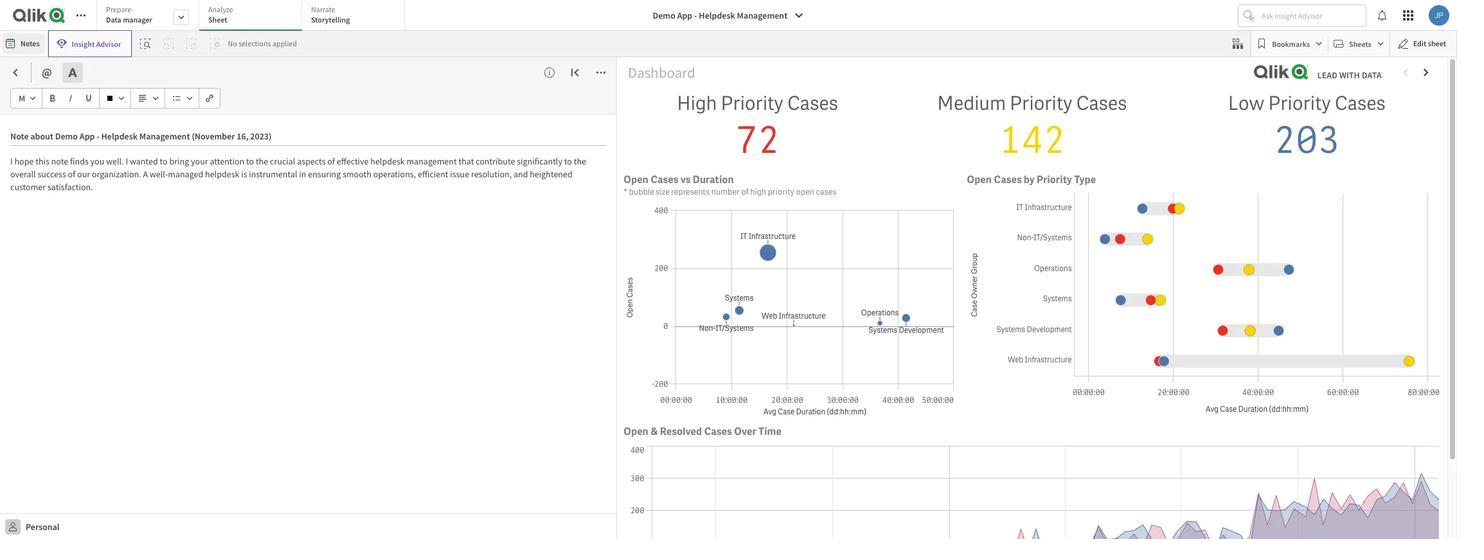 Task type: describe. For each thing, give the bounding box(es) containing it.
next sheet: performance image
[[1421, 68, 1432, 78]]

manager
[[123, 15, 152, 24]]

open for open cases vs duration * bubble size represents number of high priority open cases
[[624, 173, 649, 186]]

satisfaction.
[[48, 181, 93, 193]]

instrumental
[[249, 168, 297, 180]]

insight advisor
[[72, 39, 121, 49]]

1 vertical spatial helpdesk
[[205, 168, 239, 180]]

edit sheet
[[1413, 39, 1446, 48]]

insight
[[72, 39, 95, 49]]

sheet
[[1428, 39, 1446, 48]]

0 vertical spatial of
[[327, 156, 335, 167]]

note
[[51, 156, 68, 167]]

low priority cases 203
[[1228, 91, 1386, 165]]

smooth
[[343, 168, 371, 180]]

data
[[106, 15, 121, 24]]

&
[[651, 425, 658, 438]]

high priority cases 72
[[677, 91, 838, 165]]

Note Body text field
[[10, 146, 606, 440]]

open cases vs duration * bubble size represents number of high priority open cases
[[624, 173, 837, 197]]

cases
[[816, 186, 837, 197]]

low
[[1228, 91, 1265, 116]]

by
[[1024, 173, 1035, 186]]

personal
[[26, 521, 60, 533]]

effective
[[337, 156, 369, 167]]

bookmarks
[[1272, 39, 1310, 49]]

duration
[[693, 173, 734, 186]]

0 vertical spatial helpdesk
[[370, 156, 405, 167]]

cases inside medium priority cases 142
[[1076, 91, 1127, 116]]

type
[[1074, 173, 1096, 186]]

resolution,
[[471, 168, 512, 180]]

size
[[656, 186, 670, 197]]

underline image
[[85, 94, 93, 102]]

is
[[241, 168, 247, 180]]

priority
[[768, 186, 794, 197]]

@
[[42, 65, 52, 80]]

your
[[191, 156, 208, 167]]

2 the from the left
[[574, 156, 586, 167]]

open for open cases by priority type
[[967, 173, 992, 186]]

contribute
[[476, 156, 515, 167]]

managed
[[168, 168, 203, 180]]

medium
[[937, 91, 1006, 116]]

that
[[459, 156, 474, 167]]

demo app - helpdesk management
[[653, 10, 788, 21]]

crucial
[[270, 156, 295, 167]]

2 i from the left
[[126, 156, 128, 167]]

no selections applied
[[228, 39, 297, 48]]

medium priority cases 142
[[937, 91, 1127, 165]]

hope
[[14, 156, 34, 167]]

resolved
[[660, 425, 702, 438]]

app
[[677, 10, 692, 21]]

advisor
[[96, 39, 121, 49]]

priority for 203
[[1268, 91, 1331, 116]]

insight advisor button
[[48, 30, 132, 57]]

Ask Insight Advisor text field
[[1259, 5, 1366, 26]]

ensuring
[[308, 168, 341, 180]]

selections tool image
[[1233, 39, 1243, 49]]

bookmarks button
[[1254, 33, 1326, 54]]

well-
[[150, 168, 168, 180]]

sheets
[[1349, 39, 1372, 49]]

prepare
[[106, 4, 131, 14]]

1 the from the left
[[256, 156, 268, 167]]

collapse image
[[570, 67, 580, 78]]

and
[[514, 168, 528, 180]]

72
[[735, 116, 780, 165]]

prepare data manager
[[106, 4, 152, 24]]

james peterson image
[[1429, 5, 1450, 26]]

*
[[624, 186, 627, 197]]

1 to from the left
[[160, 156, 168, 167]]

application containing 72
[[0, 0, 1457, 539]]

management
[[737, 10, 788, 21]]

efficient
[[418, 168, 448, 180]]

i hope this note finds you well. i wanted to bring your attention to the crucial aspects of effective helpdesk management that contribute significantly to the overall success of our organization. a well-managed helpdesk is instrumental in ensuring smooth operations, efficient issue resolution, and heightened customer satisfaction.
[[10, 156, 588, 193]]

aspects
[[297, 156, 326, 167]]

@ button
[[37, 62, 57, 83]]

organization.
[[92, 168, 141, 180]]

edit
[[1413, 39, 1427, 48]]

in
[[299, 168, 306, 180]]

1 i from the left
[[10, 156, 13, 167]]

demo
[[653, 10, 675, 21]]

priority for 142
[[1010, 91, 1073, 116]]

Note title text field
[[10, 125, 606, 146]]

edit sheet button
[[1390, 30, 1457, 57]]

our
[[77, 168, 90, 180]]

cases inside low priority cases 203
[[1335, 91, 1386, 116]]

analyze
[[208, 4, 233, 14]]

priority for 72
[[721, 91, 784, 116]]

selections
[[239, 39, 271, 48]]

of inside open cases vs duration * bubble size represents number of high priority open cases
[[741, 186, 749, 197]]



Task type: vqa. For each thing, say whether or not it's contained in the screenshot.
email.
no



Task type: locate. For each thing, give the bounding box(es) containing it.
of left high
[[741, 186, 749, 197]]

bubble
[[629, 186, 654, 197]]

high
[[677, 91, 717, 116]]

number
[[711, 186, 740, 197]]

finds
[[70, 156, 89, 167]]

tab list
[[96, 0, 409, 32]]

sheets button
[[1331, 33, 1387, 54]]

open cases by priority type
[[967, 173, 1096, 186]]

2 horizontal spatial to
[[564, 156, 572, 167]]

insert link image
[[206, 94, 213, 102]]

narrate
[[311, 4, 335, 14]]

open left 'size'
[[624, 173, 649, 186]]

1 horizontal spatial the
[[574, 156, 586, 167]]

the up instrumental
[[256, 156, 268, 167]]

toggle formatting image
[[67, 67, 78, 78]]

2 vertical spatial of
[[741, 186, 749, 197]]

0 horizontal spatial the
[[256, 156, 268, 167]]

heightened
[[530, 168, 573, 180]]

back image
[[10, 67, 21, 78]]

priority inside high priority cases 72
[[721, 91, 784, 116]]

details image
[[544, 67, 555, 78]]

i right the well.
[[126, 156, 128, 167]]

wanted
[[130, 156, 158, 167]]

notes
[[21, 39, 40, 48]]

1 horizontal spatial helpdesk
[[370, 156, 405, 167]]

significantly
[[517, 156, 562, 167]]

i left hope
[[10, 156, 13, 167]]

the right "significantly"
[[574, 156, 586, 167]]

0 horizontal spatial of
[[68, 168, 75, 180]]

toggle formatting element
[[62, 62, 88, 83]]

m
[[19, 93, 25, 104]]

vs
[[681, 173, 691, 186]]

over
[[734, 425, 757, 438]]

1 horizontal spatial of
[[327, 156, 335, 167]]

open & resolved cases over time
[[624, 425, 782, 438]]

cases
[[787, 91, 838, 116], [1076, 91, 1127, 116], [1335, 91, 1386, 116], [651, 173, 678, 186], [994, 173, 1022, 186], [704, 425, 732, 438]]

represents
[[671, 186, 710, 197]]

of up ensuring
[[327, 156, 335, 167]]

priority inside medium priority cases 142
[[1010, 91, 1073, 116]]

0 horizontal spatial to
[[160, 156, 168, 167]]

open left &
[[624, 425, 649, 438]]

you
[[90, 156, 104, 167]]

bold image
[[49, 94, 57, 102]]

italic image
[[67, 94, 75, 102]]

bring
[[169, 156, 189, 167]]

analyze sheet
[[208, 4, 233, 24]]

applied
[[273, 39, 297, 48]]

3 to from the left
[[564, 156, 572, 167]]

no
[[228, 39, 237, 48]]

1 horizontal spatial to
[[246, 156, 254, 167]]

narrate storytelling
[[311, 4, 350, 24]]

0 horizontal spatial helpdesk
[[205, 168, 239, 180]]

of
[[327, 156, 335, 167], [68, 168, 75, 180], [741, 186, 749, 197]]

to up is
[[246, 156, 254, 167]]

open for open & resolved cases over time
[[624, 425, 649, 438]]

notes button
[[3, 33, 45, 54]]

demo app - helpdesk management button
[[645, 5, 812, 26]]

0 horizontal spatial i
[[10, 156, 13, 167]]

of left our
[[68, 168, 75, 180]]

attention
[[210, 156, 244, 167]]

helpdesk
[[370, 156, 405, 167], [205, 168, 239, 180]]

2 to from the left
[[246, 156, 254, 167]]

cases inside high priority cases 72
[[787, 91, 838, 116]]

time
[[759, 425, 782, 438]]

high
[[750, 186, 766, 197]]

i
[[10, 156, 13, 167], [126, 156, 128, 167]]

management
[[407, 156, 457, 167]]

operations,
[[373, 168, 416, 180]]

tab list containing prepare
[[96, 0, 409, 32]]

m button
[[13, 88, 39, 109]]

open left by
[[967, 173, 992, 186]]

helpdesk up "operations,"
[[370, 156, 405, 167]]

well.
[[106, 156, 124, 167]]

to up well-
[[160, 156, 168, 167]]

priority
[[721, 91, 784, 116], [1010, 91, 1073, 116], [1268, 91, 1331, 116], [1037, 173, 1072, 186]]

2 horizontal spatial of
[[741, 186, 749, 197]]

helpdesk
[[699, 10, 735, 21]]

helpdesk down attention
[[205, 168, 239, 180]]

-
[[694, 10, 697, 21]]

customer
[[10, 181, 46, 193]]

sheet
[[208, 15, 227, 24]]

smart search image
[[140, 39, 151, 49]]

overall
[[10, 168, 36, 180]]

open
[[624, 173, 649, 186], [967, 173, 992, 186], [624, 425, 649, 438]]

cases inside open cases vs duration * bubble size represents number of high priority open cases
[[651, 173, 678, 186]]

142
[[999, 116, 1066, 165]]

1 vertical spatial of
[[68, 168, 75, 180]]

1 horizontal spatial i
[[126, 156, 128, 167]]

open inside open cases vs duration * bubble size represents number of high priority open cases
[[624, 173, 649, 186]]

storytelling
[[311, 15, 350, 24]]

203
[[1274, 116, 1340, 165]]

issue
[[450, 168, 469, 180]]

a
[[143, 168, 148, 180]]

open
[[796, 186, 814, 197]]

to up heightened
[[564, 156, 572, 167]]

this
[[35, 156, 49, 167]]

to
[[160, 156, 168, 167], [246, 156, 254, 167], [564, 156, 572, 167]]

priority inside low priority cases 203
[[1268, 91, 1331, 116]]

application
[[0, 0, 1457, 539]]

success
[[38, 168, 66, 180]]



